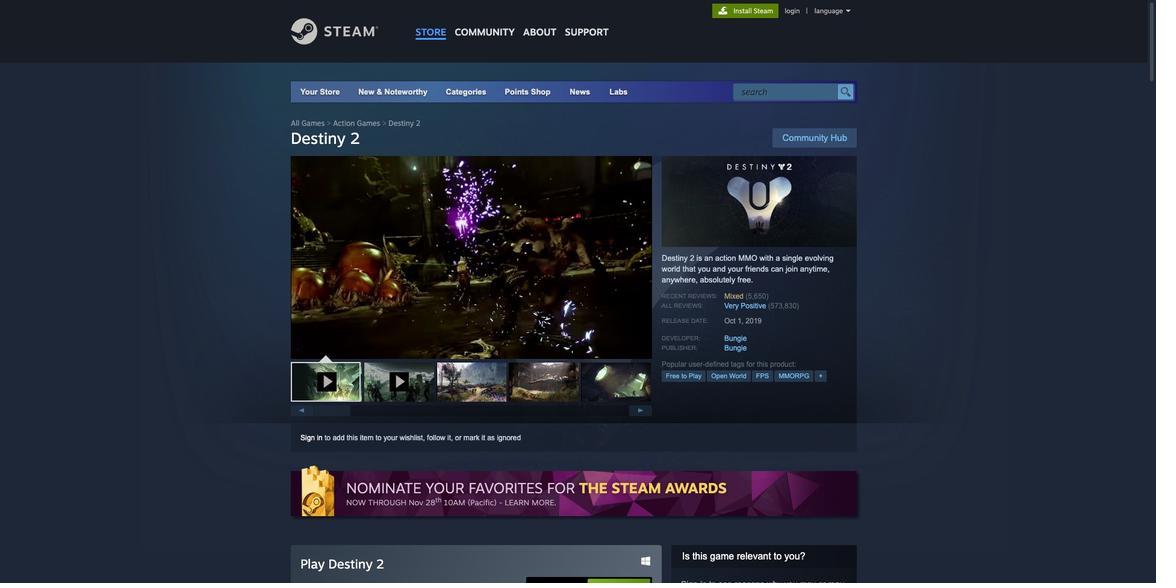 Task type: vqa. For each thing, say whether or not it's contained in the screenshot.
items!
no



Task type: locate. For each thing, give the bounding box(es) containing it.
games up destiny 2
[[302, 119, 325, 128]]

all for all games > action games > destiny 2
[[291, 119, 300, 128]]

2 bungie link from the top
[[725, 344, 747, 353]]

0 vertical spatial bungie link
[[725, 334, 747, 343]]

now
[[346, 498, 366, 508]]

shop
[[531, 87, 551, 96]]

0 horizontal spatial play
[[301, 556, 325, 572]]

0 vertical spatial bungie
[[725, 334, 747, 343]]

is
[[683, 552, 690, 562]]

publisher:
[[662, 345, 698, 351]]

new
[[359, 87, 375, 96]]

games right action
[[357, 119, 380, 128]]

reviews: down 'recent reviews:'
[[674, 302, 704, 309]]

all for all reviews:
[[662, 302, 673, 309]]

1 horizontal spatial all
[[662, 302, 673, 309]]

destiny 2
[[291, 128, 360, 148]]

bungie down 1,
[[725, 334, 747, 343]]

1 horizontal spatial this
[[693, 552, 708, 562]]

play inside the free to play link
[[689, 372, 702, 380]]

very
[[725, 302, 739, 310]]

th
[[436, 496, 442, 504]]

item
[[360, 434, 374, 442]]

1 vertical spatial bungie link
[[725, 344, 747, 353]]

this right is
[[693, 552, 708, 562]]

all games > action games > destiny 2
[[291, 119, 421, 128]]

bungie link for publisher:
[[725, 344, 747, 353]]

1 bungie link from the top
[[725, 334, 747, 343]]

friends
[[746, 265, 769, 274]]

release date:
[[662, 318, 709, 324]]

store
[[416, 26, 447, 38]]

install steam
[[734, 7, 774, 15]]

this up the fps
[[757, 360, 769, 369]]

-
[[499, 498, 503, 508]]

(573,830)
[[769, 302, 800, 310]]

follow
[[427, 434, 446, 442]]

1 vertical spatial reviews:
[[674, 302, 704, 309]]

28
[[426, 498, 436, 508]]

points shop
[[505, 87, 551, 96]]

reviews: for very positive (573,830)
[[674, 302, 704, 309]]

> up destiny 2
[[327, 119, 331, 128]]

sign in to add this item to your wishlist, follow it, or mark it as ignored
[[301, 434, 521, 442]]

login link
[[783, 7, 803, 15]]

1 vertical spatial bungie
[[725, 344, 747, 353]]

all up destiny 2
[[291, 119, 300, 128]]

0 vertical spatial all
[[291, 119, 300, 128]]

(5,650)
[[746, 292, 769, 301]]

the
[[580, 479, 608, 497]]

categories link
[[446, 87, 487, 96]]

bungie
[[725, 334, 747, 343], [725, 344, 747, 353]]

your up free.
[[728, 265, 744, 274]]

0 horizontal spatial all
[[291, 119, 300, 128]]

anywhere,
[[662, 275, 698, 284]]

0 horizontal spatial this
[[347, 434, 358, 442]]

new & noteworthy link
[[359, 87, 428, 96]]

1 vertical spatial your
[[384, 434, 398, 442]]

destiny
[[389, 119, 414, 128], [291, 128, 346, 148], [662, 254, 688, 263], [329, 556, 373, 572]]

wishlist,
[[400, 434, 425, 442]]

learn
[[505, 498, 530, 508]]

bungie for developer:
[[725, 334, 747, 343]]

1 bungie from the top
[[725, 334, 747, 343]]

play
[[689, 372, 702, 380], [301, 556, 325, 572]]

product:
[[771, 360, 797, 369]]

1 horizontal spatial play
[[689, 372, 702, 380]]

positive
[[741, 302, 767, 310]]

install steam link
[[713, 4, 779, 18]]

this right 'add'
[[347, 434, 358, 442]]

community link
[[451, 0, 519, 44]]

can
[[772, 265, 784, 274]]

0 vertical spatial your
[[728, 265, 744, 274]]

to right item
[[376, 434, 382, 442]]

reviews:
[[689, 293, 718, 299], [674, 302, 704, 309]]

search text field
[[742, 84, 836, 100]]

very positive (573,830)
[[725, 302, 800, 310]]

support link
[[561, 0, 613, 41]]

all games link
[[291, 119, 325, 128]]

2 inside the destiny 2 is an action mmo with a single evolving world that you and your friends can join anytime, anywhere, absolutely free.
[[691, 254, 695, 263]]

action
[[333, 119, 355, 128]]

community hub link
[[773, 128, 857, 148]]

reviews: down absolutely
[[689, 293, 718, 299]]

1 horizontal spatial games
[[357, 119, 380, 128]]

0 vertical spatial play
[[689, 372, 702, 380]]

0 horizontal spatial >
[[327, 119, 331, 128]]

0 horizontal spatial your
[[384, 434, 398, 442]]

noteworthy
[[385, 87, 428, 96]]

is this game relevant to you?
[[683, 552, 806, 562]]

news link
[[561, 81, 600, 102]]

awards
[[665, 479, 727, 497]]

labs
[[610, 87, 628, 96]]

with
[[760, 254, 774, 263]]

user-
[[689, 360, 706, 369]]

0 horizontal spatial games
[[302, 119, 325, 128]]

1 horizontal spatial >
[[382, 119, 387, 128]]

community hub
[[783, 133, 848, 143]]

world
[[662, 265, 681, 274]]

store link
[[412, 0, 451, 44]]

about link
[[519, 0, 561, 41]]

1 > from the left
[[327, 119, 331, 128]]

bungie for publisher:
[[725, 344, 747, 353]]

it
[[482, 434, 486, 442]]

or
[[455, 434, 462, 442]]

10am
[[444, 498, 466, 508]]

bungie link up tags
[[725, 344, 747, 353]]

bungie up tags
[[725, 344, 747, 353]]

your left wishlist, at the left
[[384, 434, 398, 442]]

2 games from the left
[[357, 119, 380, 128]]

your
[[301, 87, 318, 96]]

1 horizontal spatial your
[[728, 265, 744, 274]]

for
[[547, 479, 575, 497]]

join
[[786, 265, 799, 274]]

0 vertical spatial reviews:
[[689, 293, 718, 299]]

all down the recent
[[662, 302, 673, 309]]

destiny 2 is an action mmo with a single evolving world that you and your friends can join anytime, anywhere, absolutely free.
[[662, 254, 834, 284]]

news
[[570, 87, 591, 96]]

free
[[666, 372, 680, 380]]

all
[[291, 119, 300, 128], [662, 302, 673, 309]]

1 vertical spatial all
[[662, 302, 673, 309]]

2 bungie from the top
[[725, 344, 747, 353]]

0 vertical spatial this
[[757, 360, 769, 369]]

oct 1, 2019
[[725, 317, 762, 325]]

this
[[757, 360, 769, 369], [347, 434, 358, 442], [693, 552, 708, 562]]

2019
[[746, 317, 762, 325]]

bungie link down 1,
[[725, 334, 747, 343]]

action games link
[[333, 119, 380, 128]]

> left destiny 2 "link" on the left of page
[[382, 119, 387, 128]]



Task type: describe. For each thing, give the bounding box(es) containing it.
your
[[426, 479, 465, 497]]

through
[[368, 498, 407, 508]]

+
[[819, 372, 823, 380]]

free.
[[738, 275, 754, 284]]

2 vertical spatial this
[[693, 552, 708, 562]]

fps link
[[752, 371, 774, 382]]

points shop link
[[496, 81, 561, 102]]

install
[[734, 7, 752, 15]]

recent
[[662, 293, 687, 299]]

nov
[[409, 498, 424, 508]]

absolutely
[[701, 275, 736, 284]]

hub
[[831, 133, 848, 143]]

sign in link
[[301, 434, 323, 442]]

mixed (5,650)
[[725, 292, 769, 301]]

nominate your favorites for the steam awards now through nov 28 th 10am (pacific) - learn more.
[[346, 479, 727, 508]]

all reviews:
[[662, 302, 704, 309]]

community
[[455, 26, 515, 38]]

for
[[747, 360, 755, 369]]

new & noteworthy
[[359, 87, 428, 96]]

community
[[783, 133, 829, 143]]

destiny inside the destiny 2 is an action mmo with a single evolving world that you and your friends can join anytime, anywhere, absolutely free.
[[662, 254, 688, 263]]

as
[[488, 434, 495, 442]]

mark
[[464, 434, 480, 442]]

in
[[317, 434, 323, 442]]

steam
[[754, 7, 774, 15]]

open world
[[712, 372, 747, 380]]

language
[[815, 7, 844, 15]]

play destiny 2
[[301, 556, 384, 572]]

to right free
[[682, 372, 687, 380]]

you
[[698, 265, 711, 274]]

2 horizontal spatial this
[[757, 360, 769, 369]]

date:
[[692, 318, 709, 324]]

1 games from the left
[[302, 119, 325, 128]]

your inside the destiny 2 is an action mmo with a single evolving world that you and your friends can join anytime, anywhere, absolutely free.
[[728, 265, 744, 274]]

mmorpg
[[779, 372, 810, 380]]

world
[[730, 372, 747, 380]]

mmorpg link
[[775, 371, 814, 382]]

and
[[713, 265, 726, 274]]

open world link
[[708, 371, 751, 382]]

anytime,
[[801, 265, 830, 274]]

recent reviews:
[[662, 293, 718, 299]]

categories
[[446, 87, 487, 96]]

your store link
[[301, 87, 340, 96]]

labs link
[[600, 81, 638, 102]]

is
[[697, 254, 703, 263]]

popular
[[662, 360, 687, 369]]

your store
[[301, 87, 340, 96]]

1 vertical spatial play
[[301, 556, 325, 572]]

that
[[683, 265, 696, 274]]

free to play link
[[662, 371, 706, 382]]

to left you?
[[774, 552, 782, 562]]

mixed
[[725, 292, 744, 301]]

mmo
[[739, 254, 758, 263]]

to right in
[[325, 434, 331, 442]]

bungie link for developer:
[[725, 334, 747, 343]]

tags
[[731, 360, 745, 369]]

it,
[[448, 434, 453, 442]]

steam
[[612, 479, 662, 497]]

destiny 2 link
[[389, 119, 421, 128]]

evolving
[[805, 254, 834, 263]]

developer:
[[662, 335, 701, 342]]

action
[[716, 254, 737, 263]]

free to play
[[666, 372, 702, 380]]

release
[[662, 318, 690, 324]]

relevant
[[737, 552, 772, 562]]

sign
[[301, 434, 315, 442]]

open
[[712, 372, 728, 380]]

1,
[[738, 317, 744, 325]]

favorites
[[469, 479, 543, 497]]

game
[[711, 552, 735, 562]]

1 vertical spatial this
[[347, 434, 358, 442]]

store
[[320, 87, 340, 96]]

2 > from the left
[[382, 119, 387, 128]]

an
[[705, 254, 714, 263]]

|
[[807, 7, 808, 15]]

add
[[333, 434, 345, 442]]

oct
[[725, 317, 736, 325]]

login | language
[[785, 7, 844, 15]]

ignored
[[497, 434, 521, 442]]

reviews: for mixed (5,650)
[[689, 293, 718, 299]]

defined
[[706, 360, 729, 369]]

popular user-defined tags for this product:
[[662, 360, 797, 369]]

login
[[785, 7, 801, 15]]



